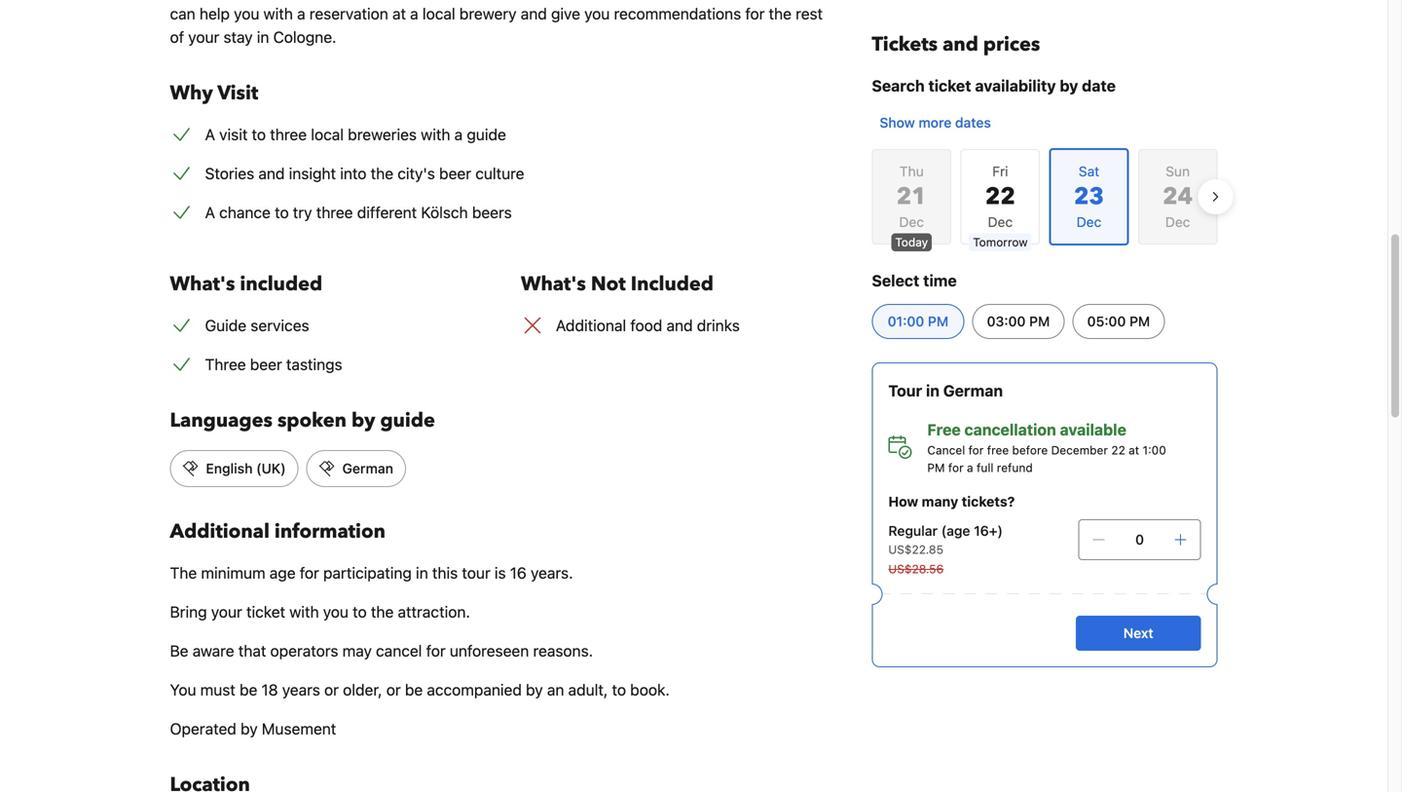 Task type: locate. For each thing, give the bounding box(es) containing it.
in left this
[[416, 564, 428, 582]]

0 horizontal spatial ticket
[[246, 603, 285, 621]]

0 horizontal spatial with
[[290, 603, 319, 621]]

1 horizontal spatial be
[[405, 680, 423, 699]]

1 horizontal spatial german
[[944, 381, 1004, 400]]

0 vertical spatial beer
[[439, 164, 472, 183]]

additional up "minimum" at the left of the page
[[170, 518, 270, 545]]

tour
[[889, 381, 923, 400]]

three right try
[[316, 203, 353, 222]]

tickets?
[[962, 493, 1015, 510]]

you
[[170, 680, 196, 699]]

1 dec from the left
[[900, 214, 925, 230]]

1 horizontal spatial with
[[421, 125, 451, 144]]

0 vertical spatial guide
[[467, 125, 506, 144]]

1 horizontal spatial dec
[[988, 214, 1013, 230]]

0 vertical spatial with
[[421, 125, 451, 144]]

dec inside thu 21 dec today
[[900, 214, 925, 230]]

what's left not
[[521, 271, 586, 298]]

1 the from the top
[[371, 164, 394, 183]]

1 vertical spatial german
[[343, 460, 394, 476]]

a for a visit to three local breweries with a guide
[[205, 125, 215, 144]]

1 horizontal spatial three
[[316, 203, 353, 222]]

additional for additional food and drinks
[[556, 316, 627, 335]]

2 the from the top
[[371, 603, 394, 621]]

ticket up show more dates
[[929, 76, 972, 95]]

sun
[[1166, 163, 1191, 179]]

in right tour
[[926, 381, 940, 400]]

1 vertical spatial 22
[[1112, 443, 1126, 457]]

1 vertical spatial and
[[259, 164, 285, 183]]

a chance to try three different kölsch beers
[[205, 203, 512, 222]]

a
[[455, 125, 463, 144], [967, 461, 974, 474]]

this
[[432, 564, 458, 582]]

fri
[[993, 163, 1009, 179]]

pm
[[928, 313, 949, 329], [1030, 313, 1050, 329], [1130, 313, 1151, 329], [928, 461, 945, 474]]

0 horizontal spatial three
[[270, 125, 307, 144]]

22 left at
[[1112, 443, 1126, 457]]

dec down 24
[[1166, 214, 1191, 230]]

show
[[880, 114, 915, 131]]

0 vertical spatial a
[[205, 125, 215, 144]]

0 vertical spatial german
[[944, 381, 1004, 400]]

22 down fri
[[986, 181, 1016, 213]]

local
[[311, 125, 344, 144]]

22
[[986, 181, 1016, 213], [1112, 443, 1126, 457]]

0 horizontal spatial what's
[[170, 271, 235, 298]]

with left "you"
[[290, 603, 319, 621]]

additional information
[[170, 518, 386, 545]]

pm down cancel
[[928, 461, 945, 474]]

services
[[251, 316, 309, 335]]

included
[[631, 271, 714, 298]]

3 dec from the left
[[1166, 214, 1191, 230]]

adult,
[[569, 680, 608, 699]]

0 vertical spatial three
[[270, 125, 307, 144]]

dates
[[956, 114, 992, 131]]

1 vertical spatial ticket
[[246, 603, 285, 621]]

1 vertical spatial the
[[371, 603, 394, 621]]

1 vertical spatial guide
[[380, 407, 435, 434]]

2 vertical spatial and
[[667, 316, 693, 335]]

three
[[270, 125, 307, 144], [316, 203, 353, 222]]

region
[[857, 140, 1234, 253]]

1 vertical spatial three
[[316, 203, 353, 222]]

many
[[922, 493, 959, 510]]

more
[[919, 114, 952, 131]]

by right "operated"
[[241, 719, 258, 738]]

dec for 21
[[900, 214, 925, 230]]

0 horizontal spatial 22
[[986, 181, 1016, 213]]

dec inside fri 22 dec tomorrow
[[988, 214, 1013, 230]]

2 horizontal spatial dec
[[1166, 214, 1191, 230]]

english (uk)
[[206, 460, 286, 476]]

regular (age 16+) us$22.85
[[889, 523, 1003, 556]]

1 horizontal spatial additional
[[556, 316, 627, 335]]

a visit to three local breweries with a guide
[[205, 125, 506, 144]]

2 or from the left
[[386, 680, 401, 699]]

by
[[1060, 76, 1079, 95], [352, 407, 376, 434], [526, 680, 543, 699], [241, 719, 258, 738]]

and for tickets
[[943, 31, 979, 58]]

sun 24 dec
[[1163, 163, 1194, 230]]

operated
[[170, 719, 237, 738]]

18
[[262, 680, 278, 699]]

0 vertical spatial ticket
[[929, 76, 972, 95]]

0 vertical spatial 22
[[986, 181, 1016, 213]]

the right into
[[371, 164, 394, 183]]

by left date
[[1060, 76, 1079, 95]]

a left chance
[[205, 203, 215, 222]]

additional down not
[[556, 316, 627, 335]]

and left insight
[[259, 164, 285, 183]]

1 horizontal spatial or
[[386, 680, 401, 699]]

date
[[1082, 76, 1116, 95]]

03:00
[[987, 313, 1026, 329]]

region containing 21
[[857, 140, 1234, 253]]

is
[[495, 564, 506, 582]]

for up full
[[969, 443, 984, 457]]

for
[[969, 443, 984, 457], [949, 461, 964, 474], [300, 564, 319, 582], [426, 642, 446, 660]]

book.
[[630, 680, 670, 699]]

why
[[170, 80, 213, 107]]

free cancellation available cancel for free before december 22 at 1:00 pm for a full refund
[[928, 420, 1167, 474]]

21
[[897, 181, 927, 213]]

2 a from the top
[[205, 203, 215, 222]]

1 horizontal spatial a
[[967, 461, 974, 474]]

beer right city's
[[439, 164, 472, 183]]

guide right spoken
[[380, 407, 435, 434]]

years.
[[531, 564, 573, 582]]

0 horizontal spatial be
[[240, 680, 258, 699]]

or
[[324, 680, 339, 699], [386, 680, 401, 699]]

a left full
[[967, 461, 974, 474]]

or right years
[[324, 680, 339, 699]]

time
[[924, 271, 957, 290]]

for down cancel
[[949, 461, 964, 474]]

what's up 'guide'
[[170, 271, 235, 298]]

pm right 03:00
[[1030, 313, 1050, 329]]

what's for what's not included
[[521, 271, 586, 298]]

2 dec from the left
[[988, 214, 1013, 230]]

select
[[872, 271, 920, 290]]

next button
[[1076, 616, 1202, 651]]

and right food
[[667, 316, 693, 335]]

dec for 22
[[988, 214, 1013, 230]]

dec up tomorrow
[[988, 214, 1013, 230]]

pm right 01:00
[[928, 313, 949, 329]]

german
[[944, 381, 1004, 400], [343, 460, 394, 476]]

0 horizontal spatial additional
[[170, 518, 270, 545]]

bring your ticket with you to the attraction.
[[170, 603, 470, 621]]

1 a from the top
[[205, 125, 215, 144]]

culture
[[476, 164, 525, 183]]

your
[[211, 603, 242, 621]]

tastings
[[286, 355, 343, 374]]

or right older,
[[386, 680, 401, 699]]

0 horizontal spatial or
[[324, 680, 339, 699]]

english
[[206, 460, 253, 476]]

tour
[[462, 564, 491, 582]]

three beer tastings
[[205, 355, 343, 374]]

chance
[[219, 203, 271, 222]]

dec up today
[[900, 214, 925, 230]]

by right spoken
[[352, 407, 376, 434]]

cancel
[[376, 642, 422, 660]]

german down spoken
[[343, 460, 394, 476]]

16
[[510, 564, 527, 582]]

0
[[1136, 531, 1145, 547]]

beer down guide services
[[250, 355, 282, 374]]

1 horizontal spatial beer
[[439, 164, 472, 183]]

1 horizontal spatial and
[[667, 316, 693, 335]]

food
[[631, 316, 663, 335]]

guide
[[467, 125, 506, 144], [380, 407, 435, 434]]

2 horizontal spatial and
[[943, 31, 979, 58]]

with up city's
[[421, 125, 451, 144]]

1 vertical spatial a
[[205, 203, 215, 222]]

prices
[[984, 31, 1041, 58]]

spoken
[[278, 407, 347, 434]]

0 vertical spatial and
[[943, 31, 979, 58]]

additional
[[556, 316, 627, 335], [170, 518, 270, 545]]

minimum
[[201, 564, 266, 582]]

2 what's from the left
[[521, 271, 586, 298]]

at
[[1129, 443, 1140, 457]]

a inside free cancellation available cancel for free before december 22 at 1:00 pm for a full refund
[[967, 461, 974, 474]]

0 horizontal spatial a
[[455, 125, 463, 144]]

search
[[872, 76, 925, 95]]

three left local
[[270, 125, 307, 144]]

0 vertical spatial additional
[[556, 316, 627, 335]]

try
[[293, 203, 312, 222]]

0 vertical spatial in
[[926, 381, 940, 400]]

1 vertical spatial additional
[[170, 518, 270, 545]]

cancel
[[928, 443, 966, 457]]

0 horizontal spatial dec
[[900, 214, 925, 230]]

kölsch
[[421, 203, 468, 222]]

german up free
[[944, 381, 1004, 400]]

1 horizontal spatial ticket
[[929, 76, 972, 95]]

reasons.
[[533, 642, 593, 660]]

03:00 pm
[[987, 313, 1050, 329]]

three
[[205, 355, 246, 374]]

0 horizontal spatial and
[[259, 164, 285, 183]]

1 what's from the left
[[170, 271, 235, 298]]

what's for what's included
[[170, 271, 235, 298]]

1 vertical spatial a
[[967, 461, 974, 474]]

a right breweries
[[455, 125, 463, 144]]

1 vertical spatial in
[[416, 564, 428, 582]]

ticket right your
[[246, 603, 285, 621]]

be down cancel
[[405, 680, 423, 699]]

cancellation
[[965, 420, 1057, 439]]

pm for 05:00 pm
[[1130, 313, 1151, 329]]

0 horizontal spatial beer
[[250, 355, 282, 374]]

a left visit
[[205, 125, 215, 144]]

1 horizontal spatial 22
[[1112, 443, 1126, 457]]

be left 18
[[240, 680, 258, 699]]

1 horizontal spatial what's
[[521, 271, 586, 298]]

0 horizontal spatial guide
[[380, 407, 435, 434]]

guide up the culture
[[467, 125, 506, 144]]

0 vertical spatial a
[[455, 125, 463, 144]]

pm right 05:00
[[1130, 313, 1151, 329]]

full
[[977, 461, 994, 474]]

0 vertical spatial the
[[371, 164, 394, 183]]

the up be aware that operators may cancel for unforeseen reasons.
[[371, 603, 394, 621]]

information
[[275, 518, 386, 545]]

and left prices
[[943, 31, 979, 58]]

be
[[170, 642, 189, 660]]



Task type: describe. For each thing, give the bounding box(es) containing it.
select time
[[872, 271, 957, 290]]

you
[[323, 603, 349, 621]]

thu 21 dec today
[[896, 163, 929, 249]]

the minimum age for participating in this tour is 16 years.
[[170, 564, 573, 582]]

0 horizontal spatial in
[[416, 564, 428, 582]]

age
[[270, 564, 296, 582]]

us$22.85
[[889, 543, 944, 556]]

to left book.
[[612, 680, 626, 699]]

participating
[[323, 564, 412, 582]]

by left an at bottom
[[526, 680, 543, 699]]

how many tickets?
[[889, 493, 1015, 510]]

beers
[[472, 203, 512, 222]]

and for stories
[[259, 164, 285, 183]]

(uk)
[[256, 460, 286, 476]]

city's
[[398, 164, 435, 183]]

1 be from the left
[[240, 680, 258, 699]]

insight
[[289, 164, 336, 183]]

refund
[[997, 461, 1033, 474]]

pm for 01:00 pm
[[928, 313, 949, 329]]

tour in german
[[889, 381, 1004, 400]]

show more dates
[[880, 114, 992, 131]]

tickets and prices
[[872, 31, 1041, 58]]

languages spoken by guide
[[170, 407, 435, 434]]

additional food and drinks
[[556, 316, 740, 335]]

visit
[[219, 125, 248, 144]]

tomorrow
[[973, 235, 1028, 249]]

older,
[[343, 680, 382, 699]]

bring
[[170, 603, 207, 621]]

22 inside free cancellation available cancel for free before december 22 at 1:00 pm for a full refund
[[1112, 443, 1126, 457]]

included
[[240, 271, 323, 298]]

must
[[200, 680, 236, 699]]

the
[[170, 564, 197, 582]]

05:00
[[1088, 313, 1127, 329]]

regular
[[889, 523, 938, 539]]

stories and insight into the city's beer culture
[[205, 164, 525, 183]]

24
[[1163, 181, 1194, 213]]

aware
[[193, 642, 234, 660]]

availability
[[976, 76, 1057, 95]]

1 horizontal spatial in
[[926, 381, 940, 400]]

to right visit
[[252, 125, 266, 144]]

operators
[[270, 642, 339, 660]]

that
[[238, 642, 266, 660]]

today
[[896, 235, 929, 249]]

1 vertical spatial with
[[290, 603, 319, 621]]

december
[[1052, 443, 1109, 457]]

be aware that operators may cancel for unforeseen reasons.
[[170, 642, 593, 660]]

years
[[282, 680, 320, 699]]

pm inside free cancellation available cancel for free before december 22 at 1:00 pm for a full refund
[[928, 461, 945, 474]]

additional for additional information
[[170, 518, 270, 545]]

tickets
[[872, 31, 938, 58]]

01:00 pm
[[888, 313, 949, 329]]

thu
[[900, 163, 924, 179]]

05:00 pm
[[1088, 313, 1151, 329]]

may
[[343, 642, 372, 660]]

a for a chance to try three different kölsch beers
[[205, 203, 215, 222]]

visit
[[218, 80, 258, 107]]

1 vertical spatial beer
[[250, 355, 282, 374]]

available
[[1060, 420, 1127, 439]]

operated by musement
[[170, 719, 336, 738]]

0 horizontal spatial german
[[343, 460, 394, 476]]

free
[[928, 420, 961, 439]]

how
[[889, 493, 919, 510]]

for right cancel
[[426, 642, 446, 660]]

different
[[357, 203, 417, 222]]

for right the age
[[300, 564, 319, 582]]

stories
[[205, 164, 254, 183]]

16+)
[[974, 523, 1003, 539]]

accompanied
[[427, 680, 522, 699]]

not
[[591, 271, 626, 298]]

2 be from the left
[[405, 680, 423, 699]]

dec inside sun 24 dec
[[1166, 214, 1191, 230]]

pm for 03:00 pm
[[1030, 313, 1050, 329]]

why visit
[[170, 80, 258, 107]]

1 horizontal spatial guide
[[467, 125, 506, 144]]

to right "you"
[[353, 603, 367, 621]]

us$28.56
[[889, 562, 944, 576]]

1 or from the left
[[324, 680, 339, 699]]

to left try
[[275, 203, 289, 222]]

22 inside fri 22 dec tomorrow
[[986, 181, 1016, 213]]

fri 22 dec tomorrow
[[973, 163, 1028, 249]]

breweries
[[348, 125, 417, 144]]

drinks
[[697, 316, 740, 335]]

free
[[988, 443, 1009, 457]]

what's not included
[[521, 271, 714, 298]]

languages
[[170, 407, 273, 434]]

you must be 18 years or older, or be accompanied by an adult, to book.
[[170, 680, 670, 699]]

unforeseen
[[450, 642, 529, 660]]

an
[[547, 680, 564, 699]]

guide services
[[205, 316, 309, 335]]



Task type: vqa. For each thing, say whether or not it's contained in the screenshot.
first 14 from left
no



